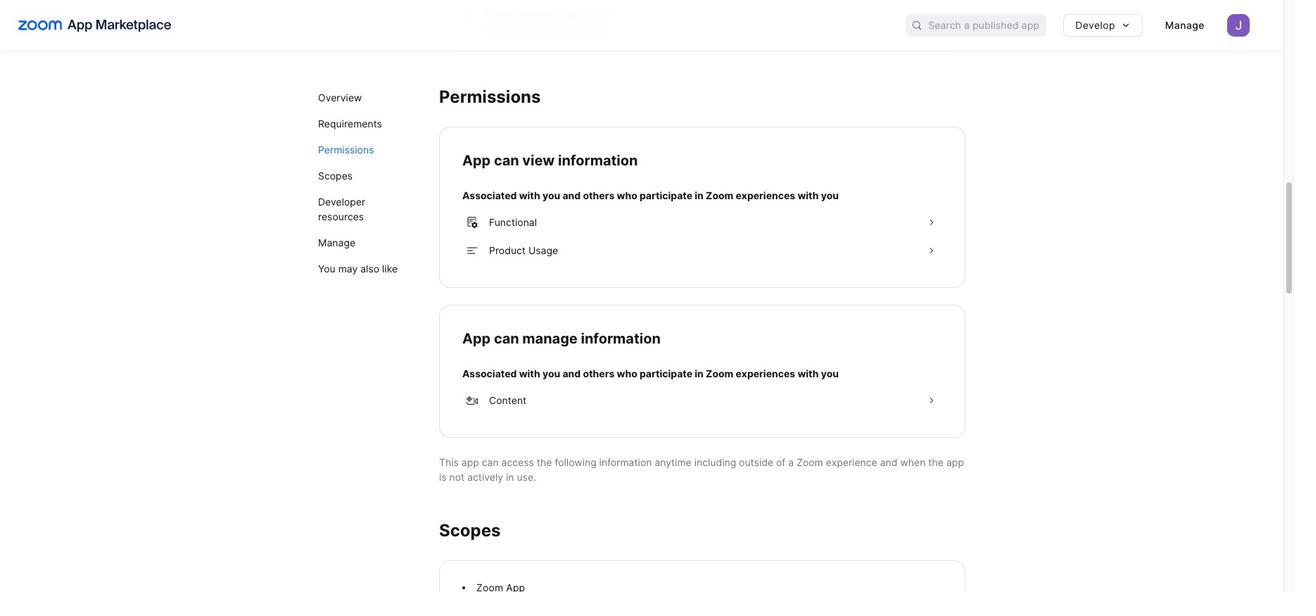 Task type: vqa. For each thing, say whether or not it's contained in the screenshot.
Profile
no



Task type: describe. For each thing, give the bounding box(es) containing it.
a
[[789, 456, 794, 468]]

scopes inside "scopes" link
[[318, 170, 353, 182]]

information for app can view information
[[558, 152, 638, 169]]

and inside this app can access the following information anytime including outside of a zoom experience and when the app is not actively in use.
[[880, 456, 898, 468]]

who for app can view information
[[617, 189, 638, 201]]

resources
[[318, 210, 364, 222]]

you
[[318, 263, 336, 275]]

manage for manage button
[[1166, 19, 1205, 31]]

information inside this app can access the following information anytime including outside of a zoom experience and when the app is not actively in use.
[[599, 456, 652, 468]]

associated for app can view information
[[462, 189, 517, 201]]

can for view
[[494, 152, 519, 169]]

in for app can view information
[[695, 189, 704, 201]]

eligibility
[[557, 7, 601, 19]]

experience
[[826, 456, 878, 468]]

2 app from the left
[[947, 456, 964, 468]]

usage
[[529, 244, 558, 256]]

manage link
[[318, 229, 414, 256]]

you may also like link
[[318, 256, 414, 282]]

can inside this app can access the following information anytime including outside of a zoom experience and when the app is not actively in use.
[[482, 456, 499, 468]]

use.
[[517, 471, 536, 483]]

functional button
[[462, 208, 943, 236]]

when
[[901, 456, 926, 468]]

content
[[489, 394, 527, 406]]

associated with you and others who participate in zoom experiences with you for app can manage information
[[462, 367, 839, 379]]

zoom account eligibility
[[485, 7, 601, 19]]

participate for app can manage information
[[640, 367, 693, 379]]

1 app from the left
[[462, 456, 479, 468]]

experiences for app can manage information
[[736, 367, 796, 379]]

experiences for app can view information
[[736, 189, 796, 201]]

this
[[439, 456, 459, 468]]

of
[[776, 456, 786, 468]]

information for app can manage information
[[581, 330, 661, 347]]

you may also like
[[318, 263, 398, 275]]

others for view
[[583, 189, 615, 201]]

may
[[338, 263, 358, 275]]

content button
[[462, 386, 943, 414]]

scopes link
[[318, 163, 414, 189]]

manage for "manage" link
[[318, 237, 356, 248]]

search a published app element
[[906, 14, 1047, 37]]

in for app can manage information
[[695, 367, 704, 379]]

and for manage
[[563, 367, 581, 379]]

learn more about user role image
[[604, 8, 613, 18]]

functional
[[489, 216, 537, 228]]

also
[[361, 263, 379, 275]]



Task type: locate. For each thing, give the bounding box(es) containing it.
scopes
[[318, 170, 353, 182], [439, 520, 501, 540]]

in inside this app can access the following information anytime including outside of a zoom experience and when the app is not actively in use.
[[506, 471, 514, 483]]

developer resources
[[318, 196, 365, 222]]

the right access
[[537, 456, 552, 468]]

2 vertical spatial information
[[599, 456, 652, 468]]

1 the from the left
[[537, 456, 552, 468]]

associated for app can manage information
[[462, 367, 517, 379]]

1 horizontal spatial app
[[947, 456, 964, 468]]

0 vertical spatial and
[[563, 189, 581, 201]]

Search text field
[[929, 15, 1047, 36]]

1 vertical spatial scopes
[[439, 520, 501, 540]]

0 vertical spatial information
[[558, 152, 638, 169]]

app left view
[[462, 152, 491, 169]]

others down app can manage information
[[583, 367, 615, 379]]

can left manage
[[494, 330, 519, 347]]

1 vertical spatial manage
[[318, 237, 356, 248]]

participate
[[640, 189, 693, 201], [640, 367, 693, 379]]

app up content
[[462, 330, 491, 347]]

0 vertical spatial others
[[583, 189, 615, 201]]

product
[[489, 244, 526, 256]]

1 app from the top
[[462, 152, 491, 169]]

learn more about user role tooltip
[[604, 8, 613, 18]]

develop
[[1076, 19, 1116, 31]]

account
[[515, 7, 554, 19]]

experiences up functional 'dropdown button'
[[736, 189, 796, 201]]

0 vertical spatial participate
[[640, 189, 693, 201]]

the right when
[[929, 456, 944, 468]]

app for app can view information
[[462, 152, 491, 169]]

participate for app can view information
[[640, 189, 693, 201]]

requirements
[[549, 25, 611, 37]]

0 horizontal spatial app
[[462, 456, 479, 468]]

view
[[523, 152, 555, 169]]

2 experiences from the top
[[736, 367, 796, 379]]

including
[[695, 456, 736, 468]]

permissions down no
[[439, 86, 541, 107]]

app can manage information
[[462, 330, 661, 347]]

1 participate from the top
[[640, 189, 693, 201]]

product usage
[[489, 244, 558, 256]]

app
[[462, 152, 491, 169], [462, 330, 491, 347]]

2 the from the left
[[929, 456, 944, 468]]

2 vertical spatial and
[[880, 456, 898, 468]]

additional
[[501, 25, 547, 37]]

experiences
[[736, 189, 796, 201], [736, 367, 796, 379]]

can for manage
[[494, 330, 519, 347]]

associated with you and others who participate in zoom experiences with you for app can view information
[[462, 189, 839, 201]]

0 vertical spatial in
[[695, 189, 704, 201]]

like
[[382, 263, 398, 275]]

1 horizontal spatial the
[[929, 456, 944, 468]]

1 horizontal spatial scopes
[[439, 520, 501, 540]]

2 vertical spatial can
[[482, 456, 499, 468]]

can left view
[[494, 152, 519, 169]]

1 vertical spatial app
[[462, 330, 491, 347]]

2 vertical spatial in
[[506, 471, 514, 483]]

scopes down not
[[439, 520, 501, 540]]

you
[[543, 189, 560, 201], [821, 189, 839, 201], [543, 367, 560, 379], [821, 367, 839, 379]]

app
[[462, 456, 479, 468], [947, 456, 964, 468]]

and down app can view information
[[563, 189, 581, 201]]

scopes up developer
[[318, 170, 353, 182]]

1 vertical spatial participate
[[640, 367, 693, 379]]

others
[[583, 189, 615, 201], [583, 367, 615, 379]]

who
[[617, 189, 638, 201], [617, 367, 638, 379]]

can up the actively
[[482, 456, 499, 468]]

zoom inside this app can access the following information anytime including outside of a zoom experience and when the app is not actively in use.
[[797, 456, 823, 468]]

and for view
[[563, 189, 581, 201]]

1 horizontal spatial permissions
[[439, 86, 541, 107]]

developer resources link
[[318, 189, 414, 229]]

the
[[537, 456, 552, 468], [929, 456, 944, 468]]

0 vertical spatial manage
[[1166, 19, 1205, 31]]

1 vertical spatial information
[[581, 330, 661, 347]]

zoom up content dropdown button
[[706, 367, 734, 379]]

1 vertical spatial associated with you and others who participate in zoom experiences with you
[[462, 367, 839, 379]]

participate up content dropdown button
[[640, 367, 693, 379]]

1 vertical spatial can
[[494, 330, 519, 347]]

1 vertical spatial and
[[563, 367, 581, 379]]

zoom right a
[[797, 456, 823, 468]]

in
[[695, 189, 704, 201], [695, 367, 704, 379], [506, 471, 514, 483]]

associated with you and others who participate in zoom experiences with you
[[462, 189, 839, 201], [462, 367, 839, 379]]

1 associated from the top
[[462, 189, 517, 201]]

2 participate from the top
[[640, 367, 693, 379]]

1 vertical spatial experiences
[[736, 367, 796, 379]]

develop button
[[1064, 14, 1143, 37]]

anytime
[[655, 456, 692, 468]]

1 who from the top
[[617, 189, 638, 201]]

0 horizontal spatial the
[[537, 456, 552, 468]]

no additional requirements
[[485, 25, 611, 37]]

in left use.
[[506, 471, 514, 483]]

1 vertical spatial others
[[583, 367, 615, 379]]

with
[[519, 189, 540, 201], [798, 189, 819, 201], [519, 367, 540, 379], [798, 367, 819, 379]]

others for manage
[[583, 367, 615, 379]]

app for app can manage information
[[462, 330, 491, 347]]

1 vertical spatial who
[[617, 367, 638, 379]]

permissions
[[439, 86, 541, 107], [318, 144, 374, 156]]

associated with you and others who participate in zoom experiences with you up functional 'dropdown button'
[[462, 189, 839, 201]]

zoom up functional 'dropdown button'
[[706, 189, 734, 201]]

and down app can manage information
[[563, 367, 581, 379]]

2 app from the top
[[462, 330, 491, 347]]

overview link
[[318, 84, 414, 111]]

and left when
[[880, 456, 898, 468]]

0 vertical spatial who
[[617, 189, 638, 201]]

banner
[[0, 0, 1284, 51]]

permissions down 'requirements'
[[318, 144, 374, 156]]

app up not
[[462, 456, 479, 468]]

2 associated from the top
[[462, 367, 517, 379]]

1 horizontal spatial manage
[[1166, 19, 1205, 31]]

2 who from the top
[[617, 367, 638, 379]]

1 vertical spatial in
[[695, 367, 704, 379]]

0 vertical spatial experiences
[[736, 189, 796, 201]]

following
[[555, 456, 597, 468]]

app right when
[[947, 456, 964, 468]]

actively
[[468, 471, 503, 483]]

not
[[450, 471, 465, 483]]

2 others from the top
[[583, 367, 615, 379]]

manage button
[[1154, 14, 1216, 37]]

this app can access the following information anytime including outside of a zoom experience and when the app is not actively in use.
[[439, 456, 964, 483]]

0 vertical spatial can
[[494, 152, 519, 169]]

0 vertical spatial associated with you and others who participate in zoom experiences with you
[[462, 189, 839, 201]]

who for app can manage information
[[617, 367, 638, 379]]

2 associated with you and others who participate in zoom experiences with you from the top
[[462, 367, 839, 379]]

access
[[502, 456, 534, 468]]

zoom up no
[[485, 7, 513, 19]]

can
[[494, 152, 519, 169], [494, 330, 519, 347], [482, 456, 499, 468]]

1 experiences from the top
[[736, 189, 796, 201]]

0 horizontal spatial permissions
[[318, 144, 374, 156]]

manage
[[523, 330, 578, 347]]

associated up 'functional'
[[462, 189, 517, 201]]

in up functional 'dropdown button'
[[695, 189, 704, 201]]

is
[[439, 471, 447, 483]]

manage inside button
[[1166, 19, 1205, 31]]

experiences up content dropdown button
[[736, 367, 796, 379]]

0 vertical spatial associated
[[462, 189, 517, 201]]

0 horizontal spatial scopes
[[318, 170, 353, 182]]

associated
[[462, 189, 517, 201], [462, 367, 517, 379]]

and
[[563, 189, 581, 201], [563, 367, 581, 379], [880, 456, 898, 468]]

1 vertical spatial permissions
[[318, 144, 374, 156]]

in up content dropdown button
[[695, 367, 704, 379]]

app can view information
[[462, 152, 638, 169]]

1 associated with you and others who participate in zoom experiences with you from the top
[[462, 189, 839, 201]]

requirements link
[[318, 111, 414, 137]]

product usage button
[[462, 236, 943, 264]]

overview
[[318, 92, 362, 103]]

information
[[558, 152, 638, 169], [581, 330, 661, 347], [599, 456, 652, 468]]

associated up content
[[462, 367, 517, 379]]

permissions link
[[318, 137, 414, 163]]

0 horizontal spatial manage
[[318, 237, 356, 248]]

outside
[[739, 456, 774, 468]]

zoom
[[485, 7, 513, 19], [706, 189, 734, 201], [706, 367, 734, 379], [797, 456, 823, 468]]

1 others from the top
[[583, 189, 615, 201]]

0 vertical spatial scopes
[[318, 170, 353, 182]]

associated with you and others who participate in zoom experiences with you up content dropdown button
[[462, 367, 839, 379]]

1 vertical spatial associated
[[462, 367, 517, 379]]

no
[[485, 25, 498, 37]]

0 vertical spatial permissions
[[439, 86, 541, 107]]

participate up functional 'dropdown button'
[[640, 189, 693, 201]]

manage
[[1166, 19, 1205, 31], [318, 237, 356, 248]]

others down app can view information
[[583, 189, 615, 201]]

0 vertical spatial app
[[462, 152, 491, 169]]

requirements
[[318, 118, 382, 130]]

developer
[[318, 196, 365, 208]]

banner containing develop
[[0, 0, 1284, 51]]



